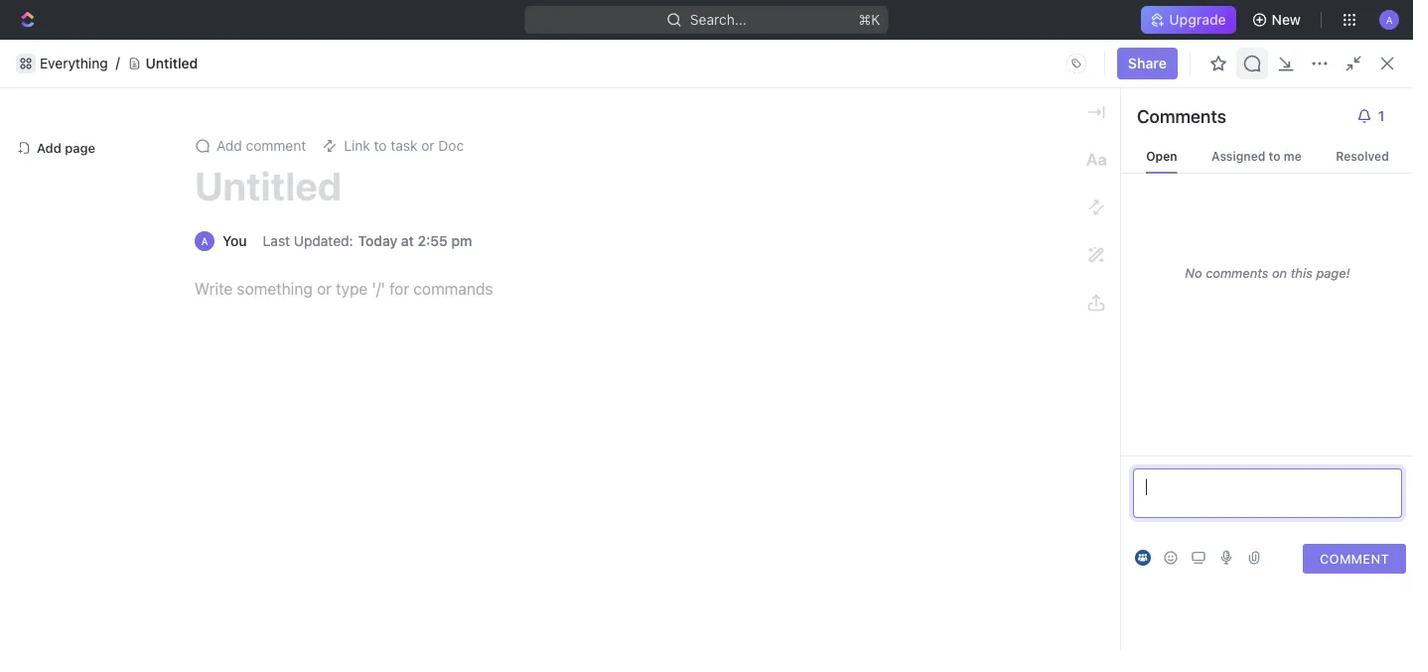 Task type: locate. For each thing, give the bounding box(es) containing it.
4 column header from the left
[[889, 379, 1119, 412]]

new for new
[[1272, 11, 1301, 28]]

2 horizontal spatial to
[[1269, 149, 1281, 163]]

page
[[65, 141, 95, 155]]

docs right opened
[[498, 282, 526, 295]]

by left me
[[1133, 165, 1151, 184]]

no recent docs image
[[454, 201, 533, 281]]

row
[[321, 379, 1413, 412], [321, 411, 1413, 447]]

1 horizontal spatial a
[[1386, 14, 1393, 25]]

assigned to me
[[1212, 149, 1302, 163]]

updated:
[[294, 233, 353, 249]]

new for new doc
[[1335, 85, 1364, 101]]

will
[[530, 282, 548, 295], [1243, 282, 1262, 295]]

recently
[[403, 282, 449, 295]]

2 will from the left
[[1243, 282, 1262, 295]]

show
[[551, 282, 581, 295], [1265, 282, 1294, 295]]

this right on
[[1291, 266, 1313, 281]]

show down on
[[1265, 282, 1294, 295]]

last
[[263, 233, 290, 249]]

untitled up home link
[[146, 55, 198, 72]]

hide
[[859, 46, 889, 63]]

docs right all
[[1125, 282, 1153, 295]]

0 horizontal spatial will
[[530, 282, 548, 295]]

1 here. from the left
[[584, 282, 613, 295]]

opened
[[452, 282, 494, 295]]

0 horizontal spatial add
[[37, 141, 61, 155]]

no comments on this page!
[[1185, 266, 1350, 281]]

0 horizontal spatial to
[[374, 138, 387, 154]]

docs right search
[[1269, 85, 1303, 101]]

0 horizontal spatial you
[[518, 46, 542, 63]]

do you want to enable browser notifications? enable hide this
[[496, 46, 917, 63]]

3 column header from the left
[[690, 379, 889, 412]]

browser
[[646, 46, 699, 63]]

0 horizontal spatial this
[[893, 46, 917, 63]]

new inside 'button'
[[1335, 85, 1364, 101]]

will down comments
[[1243, 282, 1262, 295]]

docs
[[333, 85, 366, 101], [1269, 85, 1303, 101], [498, 282, 526, 295], [1125, 282, 1153, 295]]

will right opened
[[530, 282, 548, 295]]

a
[[1386, 14, 1393, 25], [201, 235, 208, 247]]

0 vertical spatial new
[[1272, 11, 1301, 28]]

1 horizontal spatial to
[[581, 46, 594, 63]]

you
[[222, 233, 247, 249]]

to inside dropdown button
[[374, 138, 387, 154]]

2 show from the left
[[1265, 282, 1294, 295]]

to left me
[[1269, 149, 1281, 163]]

untitled
[[146, 55, 198, 72], [195, 162, 342, 209]]

0 vertical spatial doc
[[1367, 85, 1394, 101]]

0 horizontal spatial here.
[[584, 282, 613, 295]]

0 vertical spatial untitled
[[146, 55, 198, 72]]

created by me
[[1069, 165, 1178, 184]]

table
[[321, 379, 1413, 447]]

add left 'page'
[[37, 141, 61, 155]]

0 horizontal spatial show
[[551, 282, 581, 295]]

upgrade
[[1169, 11, 1226, 28]]

comment
[[246, 138, 306, 154]]

to
[[581, 46, 594, 63], [374, 138, 387, 154], [1269, 149, 1281, 163]]

comment button
[[1303, 544, 1406, 574]]

add left 'comment'
[[217, 138, 242, 154]]

1 vertical spatial new
[[1335, 85, 1364, 101]]

a left you
[[201, 235, 208, 247]]

1 vertical spatial a
[[201, 235, 208, 247]]

1 horizontal spatial here.
[[1298, 282, 1326, 295]]

add
[[217, 138, 242, 154], [37, 141, 61, 155]]

1 horizontal spatial new
[[1335, 85, 1364, 101]]

doc right or
[[438, 138, 464, 154]]

created
[[1069, 165, 1129, 184]]

you down comments
[[1220, 282, 1240, 295]]

add comment
[[217, 138, 306, 154]]

new up resolved at the top of the page
[[1335, 85, 1364, 101]]

show right opened
[[551, 282, 581, 295]]

notifications?
[[702, 46, 791, 63]]

this
[[893, 46, 917, 63], [1291, 266, 1313, 281]]

0 horizontal spatial by
[[1133, 165, 1151, 184]]

home
[[48, 134, 86, 150]]

docs inside 'button'
[[1269, 85, 1303, 101]]

new
[[1272, 11, 1301, 28], [1335, 85, 1364, 101]]

0 vertical spatial you
[[518, 46, 542, 63]]

Search by name... text field
[[1074, 341, 1324, 370]]

1 horizontal spatial show
[[1265, 282, 1294, 295]]

to for link to task or doc
[[374, 138, 387, 154]]

comment
[[1320, 552, 1390, 567]]

1 horizontal spatial add
[[217, 138, 242, 154]]

here.
[[584, 282, 613, 295], [1298, 282, 1326, 295]]

column header
[[321, 379, 343, 412], [343, 379, 690, 412], [690, 379, 889, 412], [889, 379, 1119, 412], [1278, 379, 1413, 412]]

you
[[518, 46, 542, 63], [1220, 282, 1240, 295]]

to right link
[[374, 138, 387, 154]]

doc
[[1367, 85, 1394, 101], [438, 138, 464, 154]]

upgrade link
[[1142, 6, 1236, 34]]

home link
[[8, 126, 288, 158]]

2:55
[[418, 233, 448, 249]]

add for add page
[[37, 141, 61, 155]]

you right do
[[518, 46, 542, 63]]

to right want
[[581, 46, 594, 63]]

0 horizontal spatial new
[[1272, 11, 1301, 28]]

2 row from the top
[[321, 411, 1413, 447]]

open
[[1146, 149, 1178, 163]]

0 vertical spatial a
[[1386, 14, 1393, 25]]

a button
[[1374, 4, 1405, 36]]

1 vertical spatial by
[[1203, 282, 1216, 295]]

do
[[496, 46, 514, 63]]

1 vertical spatial this
[[1291, 266, 1313, 281]]

this right hide
[[893, 46, 917, 63]]

enable
[[805, 46, 849, 63]]

1 vertical spatial doc
[[438, 138, 464, 154]]

comments
[[1206, 266, 1269, 281]]

cell
[[321, 411, 343, 447], [343, 411, 690, 447], [690, 411, 889, 447], [889, 411, 1119, 447], [1119, 411, 1278, 447], [1278, 411, 1413, 447]]

a up new doc
[[1386, 14, 1393, 25]]

new up the search docs at the right top of the page
[[1272, 11, 1301, 28]]

untitled down add comment
[[195, 162, 342, 209]]

0 horizontal spatial doc
[[438, 138, 464, 154]]

3 cell from the left
[[690, 411, 889, 447]]

new button
[[1244, 4, 1313, 36]]

1 button
[[1349, 100, 1399, 132]]

dropdown menu image
[[1061, 48, 1093, 79]]

1 horizontal spatial by
[[1203, 282, 1216, 295]]

by right created
[[1203, 282, 1216, 295]]

on
[[1272, 266, 1287, 281]]

page!
[[1317, 266, 1350, 281]]

0 horizontal spatial a
[[201, 235, 208, 247]]

1 horizontal spatial doc
[[1367, 85, 1394, 101]]

1 horizontal spatial will
[[1243, 282, 1262, 295]]

link to task or doc button
[[314, 132, 472, 160]]

new inside button
[[1272, 11, 1301, 28]]

by
[[1133, 165, 1151, 184], [1203, 282, 1216, 295]]

1 horizontal spatial you
[[1220, 282, 1240, 295]]

1 vertical spatial untitled
[[195, 162, 342, 209]]

want
[[546, 46, 577, 63]]

no created by me docs image
[[1177, 201, 1256, 281]]

doc up the 1
[[1367, 85, 1394, 101]]



Task type: vqa. For each thing, say whether or not it's contained in the screenshot.
Upgrade
yes



Task type: describe. For each thing, give the bounding box(es) containing it.
new doc button
[[1323, 77, 1405, 109]]

1 column header from the left
[[321, 379, 343, 412]]

no
[[1185, 266, 1202, 281]]

1 horizontal spatial this
[[1291, 266, 1313, 281]]

1 will from the left
[[530, 282, 548, 295]]

1 cell from the left
[[321, 411, 343, 447]]

2 column header from the left
[[343, 379, 690, 412]]

assigned
[[1212, 149, 1266, 163]]

doc inside dropdown button
[[438, 138, 464, 154]]

all docs created by you will show here.
[[1107, 282, 1326, 295]]

1 row from the top
[[321, 379, 1413, 412]]

2 cell from the left
[[343, 411, 690, 447]]

everything
[[40, 55, 108, 72]]

comments
[[1137, 105, 1227, 127]]

4 cell from the left
[[889, 411, 1119, 447]]

5 cell from the left
[[1119, 411, 1278, 447]]

share
[[1128, 55, 1167, 72]]

0 vertical spatial by
[[1133, 165, 1151, 184]]

at
[[401, 233, 414, 249]]

search...
[[690, 11, 747, 28]]

search docs button
[[1192, 77, 1315, 109]]

5 column header from the left
[[1278, 379, 1413, 412]]

all
[[1107, 282, 1121, 295]]

2 here. from the left
[[1298, 282, 1326, 295]]

task
[[391, 138, 418, 154]]

doc inside 'button'
[[1367, 85, 1394, 101]]

1
[[1378, 108, 1385, 124]]

today
[[358, 233, 398, 249]]

1 show from the left
[[551, 282, 581, 295]]

last updated: today at 2:55 pm
[[263, 233, 472, 249]]

enable
[[598, 46, 642, 63]]

or
[[421, 138, 435, 154]]

created
[[1157, 282, 1200, 295]]

your recently opened docs will show here.
[[375, 282, 613, 295]]

pm
[[452, 233, 472, 249]]

resolved
[[1336, 149, 1389, 163]]

add page
[[37, 141, 95, 155]]

everything link
[[40, 55, 108, 72]]

6 cell from the left
[[1278, 411, 1413, 447]]

link
[[344, 138, 370, 154]]

your
[[375, 282, 400, 295]]

⌘k
[[859, 11, 880, 28]]

link to task or doc
[[344, 138, 464, 154]]

me
[[1155, 165, 1178, 184]]

search
[[1220, 85, 1266, 101]]

to for assigned to me
[[1269, 149, 1281, 163]]

docs up link
[[333, 85, 366, 101]]

new doc
[[1335, 85, 1394, 101]]

sidebar navigation
[[0, 70, 297, 652]]

0 vertical spatial this
[[893, 46, 917, 63]]

1 vertical spatial you
[[1220, 282, 1240, 295]]

search docs
[[1220, 85, 1303, 101]]

add for add comment
[[217, 138, 242, 154]]

a inside dropdown button
[[1386, 14, 1393, 25]]

me
[[1284, 149, 1302, 163]]



